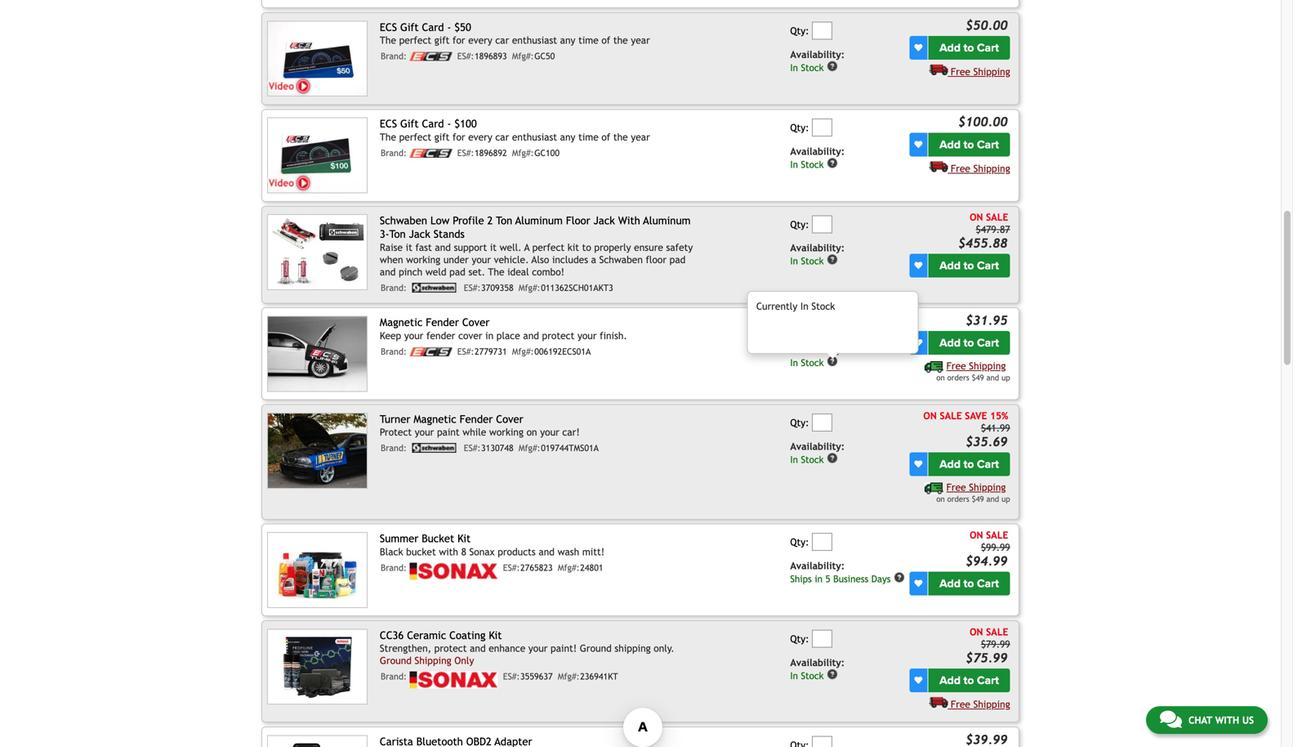 Task type: locate. For each thing, give the bounding box(es) containing it.
6 cart from the top
[[978, 577, 1000, 591]]

ton
[[496, 214, 513, 227], [390, 228, 406, 240]]

on inside on sale $79.99 $75.99
[[970, 626, 984, 637]]

1 the from the top
[[614, 34, 628, 46]]

2 stock from the top
[[801, 159, 824, 170]]

with left 8
[[439, 546, 459, 557]]

question sign image
[[827, 254, 839, 265], [894, 572, 906, 583]]

1 question sign image from the top
[[827, 60, 839, 72]]

1 vertical spatial with
[[1216, 714, 1240, 726]]

the inside ecs gift card - $100 the perfect gift for every car enthusiast any time of the year
[[380, 131, 396, 143]]

up up $99.99
[[1002, 494, 1011, 503]]

question sign image for $100.00
[[827, 157, 839, 169]]

1 vertical spatial question sign image
[[894, 572, 906, 583]]

every up 1896893
[[469, 34, 493, 46]]

1 vertical spatial protect
[[435, 643, 467, 654]]

2 enthusiast from the top
[[512, 131, 557, 143]]

and up es#: 2765823 mfg#: 24801
[[539, 546, 555, 557]]

perfect down the ecs gift card - $100 link
[[399, 131, 432, 143]]

es#3130748 - 019744tms01a - turner magnetic fender cover - protect your paint while working on your car! - schwaben - audi bmw volkswagen mercedes benz mini porsche image
[[267, 413, 368, 489]]

free up the "save"
[[947, 360, 967, 371]]

1 card from the top
[[422, 21, 444, 33]]

1 vertical spatial year
[[631, 131, 650, 143]]

3 availability: in stock from the top
[[791, 242, 845, 267]]

ground down strengthen,
[[380, 655, 412, 666]]

4 brand: from the top
[[381, 346, 407, 357]]

019744tms01a
[[541, 443, 599, 453]]

time
[[579, 34, 599, 46], [579, 131, 599, 143]]

1 stock from the top
[[801, 62, 824, 73]]

5 add from the top
[[940, 457, 961, 471]]

add for fourth add to cart button
[[940, 336, 961, 350]]

es#: 3130748 mfg#: 019744tms01a
[[464, 443, 599, 453]]

1 horizontal spatial question sign image
[[894, 572, 906, 583]]

on for $94.99
[[970, 529, 984, 541]]

1 vertical spatial schwaben - corporate logo image
[[410, 443, 459, 453]]

availability: inside availability: ships in 5 business days
[[791, 560, 845, 571]]

- inside ecs gift card - $100 the perfect gift for every car enthusiast any time of the year
[[448, 117, 451, 130]]

for inside ecs gift card - $50 the perfect gift for every car enthusiast any time of the year
[[453, 34, 466, 46]]

on inside on sale save 15% $41.99 $35.69
[[924, 410, 937, 421]]

1 vertical spatial ground
[[380, 655, 412, 666]]

sonax - corporate logo image down 8
[[410, 563, 498, 580]]

1 vertical spatial working
[[490, 426, 524, 438]]

shipping down "$31.95"
[[970, 360, 1007, 371]]

sonax - corporate logo image for $75.99
[[410, 672, 498, 689]]

1 for from the top
[[453, 34, 466, 46]]

add to cart down "$31.95"
[[940, 336, 1000, 350]]

the for $100.00
[[380, 131, 396, 143]]

1 time from the top
[[579, 34, 599, 46]]

2 cart from the top
[[978, 138, 1000, 151]]

ecs gift cards - corporate logo image for $100.00
[[410, 149, 452, 158]]

on sale $99.99 $94.99
[[966, 529, 1011, 568]]

3 availability: from the top
[[791, 242, 845, 254]]

for inside ecs gift card - $100 the perfect gift for every car enthusiast any time of the year
[[453, 131, 466, 143]]

1 vertical spatial kit
[[489, 629, 502, 641]]

on inside turner magnetic fender cover protect your paint while working on your car!
[[527, 426, 538, 438]]

0 vertical spatial on
[[937, 373, 945, 382]]

your left finish.
[[578, 330, 597, 341]]

add to wish list image for $35.69
[[915, 460, 923, 468]]

aluminum up the safety
[[644, 214, 691, 227]]

card
[[422, 21, 444, 33], [422, 117, 444, 130]]

236941kt
[[581, 672, 619, 682]]

business
[[834, 573, 869, 584]]

1 vertical spatial ton
[[390, 228, 406, 240]]

3 stock from the top
[[801, 256, 824, 267]]

es#3173695 - cobd-bt24 - carista bluetooth obd2 adapter - diagnose, customize, and service your vehicle when used with the carista obd2 app for ios and android. *certain features require a paid subscription, please read description* - carista - audi bmw volkswagen mini porsche image
[[267, 735, 368, 747]]

on for $75.99
[[970, 626, 984, 637]]

coating
[[450, 629, 486, 641]]

0 vertical spatial with
[[439, 546, 459, 557]]

every inside ecs gift card - $50 the perfect gift for every car enthusiast any time of the year
[[469, 34, 493, 46]]

on up on sale save 15% $41.99 $35.69
[[937, 373, 945, 382]]

us
[[1243, 714, 1255, 726]]

1 vertical spatial ecs
[[380, 117, 397, 130]]

to
[[964, 41, 975, 55], [964, 138, 975, 151], [582, 241, 592, 253], [964, 259, 975, 273], [964, 336, 975, 350], [964, 457, 975, 471], [964, 577, 975, 591], [964, 673, 975, 687]]

1 vertical spatial gift
[[435, 131, 450, 143]]

1 horizontal spatial cover
[[496, 413, 524, 425]]

3 qty: from the top
[[791, 218, 810, 230]]

es#: for schwaben low profile 2 ton aluminum floor jack with aluminum 3-ton jack stands
[[464, 283, 481, 293]]

stock for ecs gift card - $50
[[801, 62, 824, 73]]

and inside magnetic fender cover keep your fender cover in place and protect your finish.
[[523, 330, 539, 341]]

0 vertical spatial orders
[[948, 373, 970, 382]]

the up 3709358
[[488, 266, 505, 277]]

3559637
[[521, 672, 553, 682]]

0 vertical spatial ton
[[496, 214, 513, 227]]

mfg#: down wash
[[558, 563, 580, 573]]

2 vertical spatial free shipping
[[951, 698, 1011, 710]]

to down $94.99 at right
[[964, 577, 975, 591]]

0 vertical spatial perfect
[[399, 34, 432, 46]]

availability: for cc36 ceramic coating kit
[[791, 657, 845, 668]]

2 card from the top
[[422, 117, 444, 130]]

es#: down "set."
[[464, 283, 481, 293]]

sale inside on sale $479.87 $455.88
[[987, 211, 1009, 223]]

3 add to wish list image from the top
[[915, 339, 923, 347]]

2 free shipping image from the top
[[930, 696, 948, 708]]

paint
[[437, 426, 460, 438]]

1 brand: from the top
[[381, 51, 407, 61]]

$39.99
[[966, 732, 1008, 747]]

cart down $94.99 at right
[[978, 577, 1000, 591]]

car inside ecs gift card - $100 the perfect gift for every car enthusiast any time of the year
[[496, 131, 509, 143]]

with
[[619, 214, 641, 227]]

brand: down strengthen,
[[381, 672, 407, 682]]

in for cc36 ceramic coating kit
[[791, 670, 799, 681]]

sale for $94.99
[[987, 529, 1009, 541]]

5 in from the top
[[791, 454, 799, 465]]

0 vertical spatial pad
[[670, 254, 686, 265]]

gift for $100.00
[[435, 131, 450, 143]]

2 - from the top
[[448, 117, 451, 130]]

es#: for ecs gift card - $100
[[458, 148, 474, 158]]

1 horizontal spatial kit
[[489, 629, 502, 641]]

magnetic inside magnetic fender cover keep your fender cover in place and protect your finish.
[[380, 316, 423, 329]]

0 vertical spatial ecs
[[380, 21, 397, 33]]

$100
[[455, 117, 477, 130]]

on up $479.87
[[970, 211, 984, 223]]

es#: for ecs gift card - $50
[[458, 51, 474, 61]]

add for third add to cart button
[[940, 259, 961, 273]]

keep
[[380, 330, 402, 341]]

es#: down cover at the top of the page
[[458, 346, 474, 357]]

0 horizontal spatial question sign image
[[827, 254, 839, 265]]

free shipping image
[[930, 160, 948, 172], [925, 361, 944, 373], [925, 482, 944, 494]]

add to wish list image for $100.00
[[915, 140, 923, 149]]

0 vertical spatial the
[[614, 34, 628, 46]]

ecs gift card - $100 link
[[380, 117, 477, 130]]

add to cart button down $455.88
[[929, 254, 1011, 278]]

sale inside on sale $79.99 $75.99
[[987, 626, 1009, 637]]

the for $100.00
[[614, 131, 628, 143]]

year inside ecs gift card - $100 the perfect gift for every car enthusiast any time of the year
[[631, 131, 650, 143]]

mfg#: right 3130748
[[519, 443, 541, 453]]

brand: for ecs gift card - $100
[[381, 148, 407, 158]]

it left well.
[[490, 241, 497, 253]]

cover inside turner magnetic fender cover protect your paint while working on your car!
[[496, 413, 524, 425]]

5
[[826, 573, 831, 584]]

1 vertical spatial every
[[469, 131, 493, 143]]

1 vertical spatial jack
[[409, 228, 431, 240]]

free shipping for $50.00
[[951, 66, 1011, 77]]

mfg#: for magnetic fender cover
[[512, 346, 534, 357]]

1 horizontal spatial aluminum
[[644, 214, 691, 227]]

0 vertical spatial free shipping on orders $49 and up
[[937, 360, 1011, 382]]

es#: left 3559637 at the left of page
[[503, 672, 520, 682]]

and up es#: 2779731 mfg#: 006192ecs01a
[[523, 330, 539, 341]]

card for $50.00
[[422, 21, 444, 33]]

es#:
[[458, 51, 474, 61], [458, 148, 474, 158], [464, 283, 481, 293], [458, 346, 474, 357], [464, 443, 481, 453], [503, 563, 520, 573], [503, 672, 520, 682]]

perfect for $100.00
[[399, 131, 432, 143]]

gift inside ecs gift card - $50 the perfect gift for every car enthusiast any time of the year
[[435, 34, 450, 46]]

0 vertical spatial of
[[602, 34, 611, 46]]

2 add from the top
[[940, 138, 961, 151]]

stands
[[434, 228, 465, 240]]

working down fast
[[406, 254, 441, 265]]

3 question sign image from the top
[[827, 356, 839, 367]]

question sign image for $50.00
[[827, 60, 839, 72]]

schwaben - corporate logo image down paint
[[410, 443, 459, 453]]

1 $49 from the top
[[972, 373, 985, 382]]

bucket
[[406, 546, 436, 557]]

add to cart button down $75.99
[[929, 669, 1011, 692]]

1 vertical spatial in
[[815, 573, 823, 584]]

availability: for schwaben low profile 2 ton aluminum floor jack with aluminum 3-ton jack stands
[[791, 242, 845, 254]]

1 vertical spatial free shipping on orders $49 and up
[[937, 481, 1011, 503]]

0 vertical spatial the
[[380, 34, 396, 46]]

$31.95
[[966, 313, 1008, 328]]

brand: for cc36 ceramic coating kit
[[381, 672, 407, 682]]

kit up the enhance
[[489, 629, 502, 641]]

cart down $35.69
[[978, 457, 1000, 471]]

sale for $75.99
[[987, 626, 1009, 637]]

0 horizontal spatial with
[[439, 546, 459, 557]]

kit inside summer bucket kit black bucket with 8 sonax products and wash mitt!
[[458, 532, 471, 545]]

1 vertical spatial free shipping image
[[930, 696, 948, 708]]

- for $50.00
[[448, 21, 451, 33]]

add for sixth add to cart button from the top
[[940, 577, 961, 591]]

1 horizontal spatial in
[[815, 573, 823, 584]]

mfg#: for ecs gift card - $100
[[512, 148, 534, 158]]

cover
[[462, 316, 490, 329], [496, 413, 524, 425]]

ships
[[791, 573, 812, 584]]

cart down $50.00
[[978, 41, 1000, 55]]

mfg#:
[[512, 51, 534, 61], [512, 148, 534, 158], [519, 283, 541, 293], [512, 346, 534, 357], [519, 443, 541, 453], [558, 563, 580, 573], [558, 672, 580, 682]]

1 vertical spatial of
[[602, 131, 611, 143]]

free up $39.99
[[951, 698, 971, 710]]

0 vertical spatial enthusiast
[[512, 34, 557, 46]]

0 vertical spatial working
[[406, 254, 441, 265]]

fender up while on the bottom left of the page
[[460, 413, 493, 425]]

$94.99
[[966, 554, 1008, 568]]

4 availability: in stock from the top
[[791, 344, 845, 368]]

brand:
[[381, 51, 407, 61], [381, 148, 407, 158], [381, 283, 407, 293], [381, 346, 407, 357], [381, 443, 407, 453], [381, 563, 407, 573], [381, 672, 407, 682]]

on up $79.99
[[970, 626, 984, 637]]

0 horizontal spatial it
[[406, 241, 413, 253]]

1 vertical spatial add to wish list image
[[915, 262, 923, 270]]

1 in from the top
[[791, 62, 799, 73]]

1 vertical spatial for
[[453, 131, 466, 143]]

chat with us
[[1189, 714, 1255, 726]]

gift
[[435, 34, 450, 46], [435, 131, 450, 143]]

year for $50.00
[[631, 34, 650, 46]]

working inside turner magnetic fender cover protect your paint while working on your car!
[[490, 426, 524, 438]]

0 vertical spatial kit
[[458, 532, 471, 545]]

your left paint
[[415, 426, 434, 438]]

0 vertical spatial -
[[448, 21, 451, 33]]

es#: 3559637 mfg#: 236941kt
[[503, 672, 619, 682]]

protect inside cc36 ceramic coating kit strengthen, protect and enhance your paint! ground shipping only. ground shipping only
[[435, 643, 467, 654]]

0 horizontal spatial schwaben
[[380, 214, 427, 227]]

add to cart down $75.99
[[940, 673, 1000, 687]]

1 vertical spatial up
[[1002, 494, 1011, 503]]

working inside schwaben low profile 2 ton aluminum floor jack with aluminum 3-ton jack stands raise it fast and support it well. a perfect kit to properly ensure safety when working under your vehicle. also includes a schwaben floor pad and pinch weld pad set. the ideal combo!
[[406, 254, 441, 265]]

on inside the on sale $99.99 $94.99
[[970, 529, 984, 541]]

3 cart from the top
[[978, 259, 1000, 273]]

enthusiast for $50.00
[[512, 34, 557, 46]]

card inside ecs gift card - $100 the perfect gift for every car enthusiast any time of the year
[[422, 117, 444, 130]]

0 horizontal spatial ton
[[390, 228, 406, 240]]

in for ecs gift card - $100
[[791, 159, 799, 170]]

1 ecs from the top
[[380, 21, 397, 33]]

aluminum
[[516, 214, 563, 227], [644, 214, 691, 227]]

es#: left 1896893
[[458, 51, 474, 61]]

0 horizontal spatial ground
[[380, 655, 412, 666]]

to for add to wish list image for $100.00
[[964, 138, 975, 151]]

availability: for ecs gift card - $50
[[791, 48, 845, 60]]

0 vertical spatial sonax - corporate logo image
[[410, 563, 498, 580]]

any inside ecs gift card - $50 the perfect gift for every car enthusiast any time of the year
[[560, 34, 576, 46]]

1 vertical spatial the
[[614, 131, 628, 143]]

0 horizontal spatial aluminum
[[516, 214, 563, 227]]

brand: for magnetic fender cover
[[381, 346, 407, 357]]

0 vertical spatial for
[[453, 34, 466, 46]]

your inside schwaben low profile 2 ton aluminum floor jack with aluminum 3-ton jack stands raise it fast and support it well. a perfect kit to properly ensure safety when working under your vehicle. also includes a schwaben floor pad and pinch weld pad set. the ideal combo!
[[472, 254, 491, 265]]

comments image
[[1161, 709, 1183, 729]]

cover up 3130748
[[496, 413, 524, 425]]

7 availability: from the top
[[791, 657, 845, 668]]

$455.88
[[959, 236, 1008, 251]]

3 add to cart button from the top
[[929, 254, 1011, 278]]

$479.87
[[976, 224, 1011, 235]]

card left $50
[[422, 21, 444, 33]]

availability:
[[791, 48, 845, 60], [791, 145, 845, 157], [791, 242, 845, 254], [791, 344, 845, 355], [791, 440, 845, 452], [791, 560, 845, 571], [791, 657, 845, 668]]

shipping down $50.00
[[974, 66, 1011, 77]]

1 vertical spatial -
[[448, 117, 451, 130]]

ecs gift cards - corporate logo image down ecs gift card - $50 link
[[410, 52, 452, 61]]

1 ecs gift cards - corporate logo image from the top
[[410, 52, 452, 61]]

fender
[[426, 316, 459, 329], [460, 413, 493, 425]]

to for add to wish list image for $31.95
[[964, 336, 975, 350]]

properly
[[595, 241, 631, 253]]

1 vertical spatial perfect
[[399, 131, 432, 143]]

pad down the safety
[[670, 254, 686, 265]]

schwaben for ecs - corporate logo image
[[410, 347, 452, 356]]

low
[[431, 214, 450, 227]]

enthusiast inside ecs gift card - $100 the perfect gift for every car enthusiast any time of the year
[[512, 131, 557, 143]]

1 vertical spatial on
[[527, 426, 538, 438]]

to down $75.99
[[964, 673, 975, 687]]

well.
[[500, 241, 522, 253]]

0 vertical spatial free shipping image
[[930, 160, 948, 172]]

0 vertical spatial jack
[[594, 214, 615, 227]]

3 in from the top
[[791, 256, 799, 267]]

1 vertical spatial sonax - corporate logo image
[[410, 672, 498, 689]]

1 horizontal spatial ton
[[496, 214, 513, 227]]

in for turner magnetic fender cover
[[791, 454, 799, 465]]

and
[[435, 241, 451, 253], [380, 266, 396, 277], [523, 330, 539, 341], [987, 373, 1000, 382], [987, 494, 1000, 503], [539, 546, 555, 557], [470, 643, 486, 654]]

gc50
[[535, 51, 555, 61]]

6 stock from the top
[[801, 670, 824, 681]]

0 vertical spatial magnetic
[[380, 316, 423, 329]]

5 qty: from the top
[[791, 536, 810, 548]]

1 horizontal spatial it
[[490, 241, 497, 253]]

3130748
[[481, 443, 514, 453]]

1 orders from the top
[[948, 373, 970, 382]]

1 sonax - corporate logo image from the top
[[410, 563, 498, 580]]

working
[[406, 254, 441, 265], [490, 426, 524, 438]]

15%
[[991, 410, 1009, 421]]

$100.00
[[959, 115, 1008, 129]]

add to wish list image
[[915, 140, 923, 149], [915, 262, 923, 270], [915, 339, 923, 347]]

the for $50.00
[[614, 34, 628, 46]]

2 brand: from the top
[[381, 148, 407, 158]]

sale
[[987, 211, 1009, 223], [940, 410, 963, 421], [987, 529, 1009, 541], [987, 626, 1009, 637]]

schwaben - corporate logo image down weld
[[410, 283, 459, 293]]

free shipping down the $100.00
[[951, 162, 1011, 174]]

2 question sign image from the top
[[827, 157, 839, 169]]

availability: in stock for ecs gift card - $100
[[791, 145, 845, 170]]

1 free shipping from the top
[[951, 66, 1011, 77]]

perfect for $50.00
[[399, 34, 432, 46]]

sale inside the on sale $99.99 $94.99
[[987, 529, 1009, 541]]

enthusiast up gc100
[[512, 131, 557, 143]]

6 brand: from the top
[[381, 563, 407, 573]]

6 add to cart button from the top
[[929, 572, 1011, 595]]

car up es#: 1896893 mfg#: gc50
[[496, 34, 509, 46]]

shipping down ceramic
[[415, 655, 452, 666]]

4 cart from the top
[[978, 336, 1000, 350]]

free shipping image
[[930, 64, 948, 75], [930, 696, 948, 708]]

ecs left '$100'
[[380, 117, 397, 130]]

1 vertical spatial orders
[[948, 494, 970, 503]]

and inside summer bucket kit black bucket with 8 sonax products and wash mitt!
[[539, 546, 555, 557]]

2 for from the top
[[453, 131, 466, 143]]

time for $50.00
[[579, 34, 599, 46]]

the inside ecs gift card - $50 the perfect gift for every car enthusiast any time of the year
[[614, 34, 628, 46]]

and up 15%
[[987, 373, 1000, 382]]

protect inside magnetic fender cover keep your fender cover in place and protect your finish.
[[542, 330, 575, 341]]

2 gift from the top
[[400, 117, 419, 130]]

None text field
[[813, 118, 833, 136], [813, 215, 833, 233], [813, 414, 833, 432], [813, 630, 833, 648], [813, 736, 833, 747], [813, 118, 833, 136], [813, 215, 833, 233], [813, 414, 833, 432], [813, 630, 833, 648], [813, 736, 833, 747]]

2 ecs from the top
[[380, 117, 397, 130]]

sonax - corporate logo image
[[410, 563, 498, 580], [410, 672, 498, 689]]

6 availability: from the top
[[791, 560, 845, 571]]

sale inside on sale save 15% $41.99 $35.69
[[940, 410, 963, 421]]

on
[[970, 211, 984, 223], [924, 410, 937, 421], [970, 529, 984, 541], [970, 626, 984, 637]]

brand: down ecs gift card - $50 link
[[381, 51, 407, 61]]

on down on sale save 15% $41.99 $35.69
[[937, 494, 945, 503]]

with left 'us'
[[1216, 714, 1240, 726]]

0 vertical spatial question sign image
[[827, 254, 839, 265]]

2 schwaben - corporate logo image from the top
[[410, 443, 459, 453]]

every inside ecs gift card - $100 the perfect gift for every car enthusiast any time of the year
[[469, 131, 493, 143]]

mfg#: for schwaben low profile 2 ton aluminum floor jack with aluminum 3-ton jack stands
[[519, 283, 541, 293]]

year inside ecs gift card - $50 the perfect gift for every car enthusiast any time of the year
[[631, 34, 650, 46]]

1 vertical spatial car
[[496, 131, 509, 143]]

kit up 8
[[458, 532, 471, 545]]

gift down ecs gift card - $50 link
[[435, 34, 450, 46]]

schwaben down properly
[[600, 254, 643, 265]]

es#3709358 - 011362sch01akt3 - schwaben low profile 2 ton aluminum floor jack with aluminum 3-ton jack stands - raise it fast and support it well. a perfect kit to properly ensure safety when working under your vehicle. also includes a schwaben floor pad and pinch weld pad set. the ideal combo! - schwaben - audi bmw volkswagen mercedes benz mini porsche image
[[267, 214, 368, 290]]

1 horizontal spatial fender
[[460, 413, 493, 425]]

enthusiast for $100.00
[[512, 131, 557, 143]]

pad down under
[[450, 266, 466, 277]]

car inside ecs gift card - $50 the perfect gift for every car enthusiast any time of the year
[[496, 34, 509, 46]]

availability: for turner magnetic fender cover
[[791, 440, 845, 452]]

0 vertical spatial car
[[496, 34, 509, 46]]

mfg#: down paint!
[[558, 672, 580, 682]]

2 the from the top
[[614, 131, 628, 143]]

1 add to cart from the top
[[940, 41, 1000, 55]]

to down $35.69
[[964, 457, 975, 471]]

2 vertical spatial the
[[488, 266, 505, 277]]

gift inside ecs gift card - $100 the perfect gift for every car enthusiast any time of the year
[[400, 117, 419, 130]]

schwaben - corporate logo image for $455.88
[[410, 283, 459, 293]]

ground
[[580, 643, 612, 654], [380, 655, 412, 666]]

cart down $75.99
[[978, 673, 1000, 687]]

with
[[439, 546, 459, 557], [1216, 714, 1240, 726]]

0 horizontal spatial protect
[[435, 643, 467, 654]]

sonax - corporate logo image for $94.99
[[410, 563, 498, 580]]

kit inside cc36 ceramic coating kit strengthen, protect and enhance your paint! ground shipping only. ground shipping only
[[489, 629, 502, 641]]

None text field
[[813, 22, 833, 40], [813, 317, 833, 335], [813, 533, 833, 551], [813, 22, 833, 40], [813, 317, 833, 335], [813, 533, 833, 551]]

1 enthusiast from the top
[[512, 34, 557, 46]]

magnetic up paint
[[414, 413, 457, 425]]

add to wish list image for $31.95
[[915, 339, 923, 347]]

time inside ecs gift card - $100 the perfect gift for every car enthusiast any time of the year
[[579, 131, 599, 143]]

on for $455.88
[[970, 211, 984, 223]]

es#: down products
[[503, 563, 520, 573]]

the inside ecs gift card - $100 the perfect gift for every car enthusiast any time of the year
[[614, 131, 628, 143]]

the down ecs gift card - $50 link
[[380, 34, 396, 46]]

it
[[406, 241, 413, 253], [490, 241, 497, 253]]

7 cart from the top
[[978, 673, 1000, 687]]

1 vertical spatial ecs gift cards - corporate logo image
[[410, 149, 452, 158]]

2 vertical spatial add to wish list image
[[915, 339, 923, 347]]

question sign image
[[827, 60, 839, 72], [827, 157, 839, 169], [827, 356, 839, 367], [827, 452, 839, 464], [827, 668, 839, 680]]

black
[[380, 546, 403, 557]]

cart down the $100.00
[[978, 138, 1000, 151]]

0 vertical spatial up
[[1002, 373, 1011, 382]]

0 horizontal spatial in
[[486, 330, 494, 341]]

bucket
[[422, 532, 455, 545]]

- inside ecs gift card - $50 the perfect gift for every car enthusiast any time of the year
[[448, 21, 451, 33]]

0 horizontal spatial cover
[[462, 316, 490, 329]]

0 horizontal spatial working
[[406, 254, 441, 265]]

enthusiast inside ecs gift card - $50 the perfect gift for every car enthusiast any time of the year
[[512, 34, 557, 46]]

card inside ecs gift card - $50 the perfect gift for every car enthusiast any time of the year
[[422, 21, 444, 33]]

ecs gift cards - corporate logo image
[[410, 52, 452, 61], [410, 149, 452, 158]]

5 question sign image from the top
[[827, 668, 839, 680]]

time inside ecs gift card - $50 the perfect gift for every car enthusiast any time of the year
[[579, 34, 599, 46]]

in inside availability: ships in 5 business days
[[815, 573, 823, 584]]

fender up fender
[[426, 316, 459, 329]]

sale up $99.99
[[987, 529, 1009, 541]]

1 horizontal spatial schwaben
[[600, 254, 643, 265]]

0 vertical spatial free shipping image
[[930, 64, 948, 75]]

1 every from the top
[[469, 34, 493, 46]]

cart down $455.88
[[978, 259, 1000, 273]]

magnetic
[[380, 316, 423, 329], [414, 413, 457, 425]]

shipping
[[974, 66, 1011, 77], [974, 162, 1011, 174], [970, 360, 1007, 371], [970, 481, 1007, 493], [415, 655, 452, 666], [974, 698, 1011, 710]]

qty:
[[791, 25, 810, 36], [791, 122, 810, 133], [791, 218, 810, 230], [791, 417, 810, 428], [791, 536, 810, 548], [791, 633, 810, 644]]

brand: down keep
[[381, 346, 407, 357]]

the inside schwaben low profile 2 ton aluminum floor jack with aluminum 3-ton jack stands raise it fast and support it well. a perfect kit to properly ensure safety when working under your vehicle. also includes a schwaben floor pad and pinch weld pad set. the ideal combo!
[[488, 266, 505, 277]]

to for $94.99 add to wish list icon
[[964, 577, 975, 591]]

the
[[380, 34, 396, 46], [380, 131, 396, 143], [488, 266, 505, 277]]

perfect inside ecs gift card - $100 the perfect gift for every car enthusiast any time of the year
[[399, 131, 432, 143]]

mfg#: down place
[[512, 346, 534, 357]]

jack
[[594, 214, 615, 227], [409, 228, 431, 240]]

2 year from the top
[[631, 131, 650, 143]]

add to cart down $50.00
[[940, 41, 1000, 55]]

0 vertical spatial gift
[[400, 21, 419, 33]]

your right keep
[[404, 330, 424, 341]]

6 qty: from the top
[[791, 633, 810, 644]]

5 availability: in stock from the top
[[791, 440, 845, 465]]

gift inside ecs gift card - $50 the perfect gift for every car enthusiast any time of the year
[[400, 21, 419, 33]]

of inside ecs gift card - $50 the perfect gift for every car enthusiast any time of the year
[[602, 34, 611, 46]]

pad
[[670, 254, 686, 265], [450, 266, 466, 277]]

0 vertical spatial free shipping
[[951, 66, 1011, 77]]

availability: in stock for schwaben low profile 2 ton aluminum floor jack with aluminum 3-ton jack stands
[[791, 242, 845, 267]]

1 vertical spatial magnetic
[[414, 413, 457, 425]]

0 horizontal spatial pad
[[450, 266, 466, 277]]

free down the $100.00
[[951, 162, 971, 174]]

car up es#: 1896892 mfg#: gc100
[[496, 131, 509, 143]]

gift for $50.00
[[400, 21, 419, 33]]

ground up 236941kt
[[580, 643, 612, 654]]

ecs inside ecs gift card - $100 the perfect gift for every car enthusiast any time of the year
[[380, 117, 397, 130]]

on inside on sale $479.87 $455.88
[[970, 211, 984, 223]]

summer bucket kit black bucket with 8 sonax products and wash mitt!
[[380, 532, 605, 557]]

1 - from the top
[[448, 21, 451, 33]]

gift left $50
[[400, 21, 419, 33]]

brand: down "black" at the left bottom of the page
[[381, 563, 407, 573]]

your inside cc36 ceramic coating kit strengthen, protect and enhance your paint! ground shipping only. ground shipping only
[[529, 643, 548, 654]]

ecs inside ecs gift card - $50 the perfect gift for every car enthusiast any time of the year
[[380, 21, 397, 33]]

0 horizontal spatial fender
[[426, 316, 459, 329]]

mfg#: down the "ideal"
[[519, 283, 541, 293]]

1 gift from the top
[[435, 34, 450, 46]]

2 gift from the top
[[435, 131, 450, 143]]

protect up 006192ecs01a
[[542, 330, 575, 341]]

free shipping on orders $49 and up down $35.69
[[937, 481, 1011, 503]]

orders up the on sale $99.99 $94.99
[[948, 494, 970, 503]]

- left $50
[[448, 21, 451, 33]]

es#: 2765823 mfg#: 24801
[[503, 563, 604, 573]]

011362sch01akt3
[[541, 283, 614, 293]]

add to wish list image
[[915, 44, 923, 52], [915, 460, 923, 468], [915, 579, 923, 588], [915, 676, 923, 684]]

fender inside turner magnetic fender cover protect your paint while working on your car!
[[460, 413, 493, 425]]

availability: in stock for cc36 ceramic coating kit
[[791, 657, 845, 681]]

save
[[966, 410, 988, 421]]

ton right '2'
[[496, 214, 513, 227]]

schwaben - corporate logo image
[[410, 283, 459, 293], [410, 443, 459, 453]]

on up es#: 3130748 mfg#: 019744tms01a
[[527, 426, 538, 438]]

sale left the "save"
[[940, 410, 963, 421]]

add to cart down $35.69
[[940, 457, 1000, 471]]

gift inside ecs gift card - $100 the perfect gift for every car enthusiast any time of the year
[[435, 131, 450, 143]]

1 vertical spatial free shipping image
[[925, 361, 944, 373]]

0 vertical spatial fender
[[426, 316, 459, 329]]

2 of from the top
[[602, 131, 611, 143]]

to right the kit
[[582, 241, 592, 253]]

gift down the ecs gift card - $100 link
[[435, 131, 450, 143]]

1 horizontal spatial protect
[[542, 330, 575, 341]]

perfect inside ecs gift card - $50 the perfect gift for every car enthusiast any time of the year
[[399, 34, 432, 46]]

-
[[448, 21, 451, 33], [448, 117, 451, 130]]

0 vertical spatial cover
[[462, 316, 490, 329]]

0 vertical spatial protect
[[542, 330, 575, 341]]

1 any from the top
[[560, 34, 576, 46]]

2 ecs gift cards - corporate logo image from the top
[[410, 149, 452, 158]]

2 sonax - corporate logo image from the top
[[410, 672, 498, 689]]

1 car from the top
[[496, 34, 509, 46]]

2 car from the top
[[496, 131, 509, 143]]

4 qty: from the top
[[791, 417, 810, 428]]

- left '$100'
[[448, 117, 451, 130]]

of inside ecs gift card - $100 the perfect gift for every car enthusiast any time of the year
[[602, 131, 611, 143]]

in
[[486, 330, 494, 341], [815, 573, 823, 584]]

2 in from the top
[[791, 159, 799, 170]]

1 add to wish list image from the top
[[915, 140, 923, 149]]

0 vertical spatial year
[[631, 34, 650, 46]]

gift left '$100'
[[400, 117, 419, 130]]

1 add from the top
[[940, 41, 961, 55]]

2 vertical spatial perfect
[[533, 241, 565, 253]]

7 brand: from the top
[[381, 672, 407, 682]]

the down the ecs gift card - $100 link
[[380, 131, 396, 143]]

ideal
[[508, 266, 529, 277]]

2 free shipping from the top
[[951, 162, 1011, 174]]

availability: ships in 5 business days
[[791, 560, 891, 584]]

5 cart from the top
[[978, 457, 1000, 471]]

for down $50
[[453, 34, 466, 46]]

2 add to wish list image from the top
[[915, 460, 923, 468]]

0 vertical spatial $49
[[972, 373, 985, 382]]

0 vertical spatial in
[[486, 330, 494, 341]]

2 every from the top
[[469, 131, 493, 143]]

any inside ecs gift card - $100 the perfect gift for every car enthusiast any time of the year
[[560, 131, 576, 143]]

stock for cc36 ceramic coating kit
[[801, 670, 824, 681]]

up up 15%
[[1002, 373, 1011, 382]]

orders
[[948, 373, 970, 382], [948, 494, 970, 503]]

5 stock from the top
[[801, 454, 824, 465]]

mfg#: for cc36 ceramic coating kit
[[558, 672, 580, 682]]

0 vertical spatial time
[[579, 34, 599, 46]]

es#: down while on the bottom left of the page
[[464, 443, 481, 453]]

ecs gift cards - corporate logo image for $50.00
[[410, 52, 452, 61]]

2 time from the top
[[579, 131, 599, 143]]

add to cart button down "$31.95"
[[929, 331, 1011, 355]]

1 vertical spatial enthusiast
[[512, 131, 557, 143]]

1 vertical spatial $49
[[972, 494, 985, 503]]

1 vertical spatial free shipping
[[951, 162, 1011, 174]]

2 orders from the top
[[948, 494, 970, 503]]

1 vertical spatial schwaben
[[600, 254, 643, 265]]

up
[[1002, 373, 1011, 382], [1002, 494, 1011, 503]]

4 add from the top
[[940, 336, 961, 350]]

weld
[[426, 266, 447, 277]]

perfect down ecs gift card - $50 link
[[399, 34, 432, 46]]

the inside ecs gift card - $50 the perfect gift for every car enthusiast any time of the year
[[380, 34, 396, 46]]

1 gift from the top
[[400, 21, 419, 33]]

0 vertical spatial add to wish list image
[[915, 140, 923, 149]]

add for second add to cart button
[[940, 138, 961, 151]]

magnetic up keep
[[380, 316, 423, 329]]

ecs gift card - $50 link
[[380, 21, 471, 33]]



Task type: vqa. For each thing, say whether or not it's contained in the screenshot.
the rightmost Kit
yes



Task type: describe. For each thing, give the bounding box(es) containing it.
2779731
[[475, 346, 507, 357]]

cc36 ceramic coating kit strengthen, protect and enhance your paint! ground shipping only. ground shipping only
[[380, 629, 675, 666]]

mfg#: for ecs gift card - $50
[[512, 51, 534, 61]]

ecs for $50.00
[[380, 21, 397, 33]]

while
[[463, 426, 487, 438]]

schwaben - corporate logo image for $35.69
[[410, 443, 459, 453]]

es#: for cc36 ceramic coating kit
[[503, 672, 520, 682]]

free down $50.00
[[951, 66, 971, 77]]

availability: in stock for turner magnetic fender cover
[[791, 440, 845, 465]]

0 vertical spatial ground
[[580, 643, 612, 654]]

perfect inside schwaben low profile 2 ton aluminum floor jack with aluminum 3-ton jack stands raise it fast and support it well. a perfect kit to properly ensure safety when working under your vehicle. also includes a schwaben floor pad and pinch weld pad set. the ideal combo!
[[533, 241, 565, 253]]

your left car!
[[540, 426, 560, 438]]

es#1896892 - gc100 - ecs gift card - $100 - the perfect gift for every car enthusiast any time of the year - ecs gift cards - audi bmw volkswagen mercedes benz mini porsche image
[[267, 117, 368, 193]]

1896893
[[475, 51, 507, 61]]

a
[[591, 254, 597, 265]]

ecs gift card - $100 the perfect gift for every car enthusiast any time of the year
[[380, 117, 650, 143]]

cc36 ceramic coating kit link
[[380, 629, 502, 641]]

shipping down the $100.00
[[974, 162, 1011, 174]]

add to wish list image for $94.99
[[915, 579, 923, 588]]

availability: for ecs gift card - $100
[[791, 145, 845, 157]]

profile
[[453, 214, 484, 227]]

0 vertical spatial schwaben
[[380, 214, 427, 227]]

add for seventh add to cart button from the bottom of the page
[[940, 41, 961, 55]]

$50.00
[[966, 18, 1008, 32]]

es#: 1896893 mfg#: gc50
[[458, 51, 555, 61]]

mfg#: for summer bucket kit
[[558, 563, 580, 573]]

for for $100.00
[[453, 131, 466, 143]]

fender inside magnetic fender cover keep your fender cover in place and protect your finish.
[[426, 316, 459, 329]]

with inside summer bucket kit black bucket with 8 sonax products and wash mitt!
[[439, 546, 459, 557]]

1 it from the left
[[406, 241, 413, 253]]

3 add to cart from the top
[[940, 259, 1000, 273]]

2 vertical spatial free shipping image
[[925, 482, 944, 494]]

in for schwaben low profile 2 ton aluminum floor jack with aluminum 3-ton jack stands
[[791, 256, 799, 267]]

mfg#: for turner magnetic fender cover
[[519, 443, 541, 453]]

2 add to wish list image from the top
[[915, 262, 923, 270]]

every for $100.00
[[469, 131, 493, 143]]

006192ecs01a
[[535, 346, 591, 357]]

1 aluminum from the left
[[516, 214, 563, 227]]

es#2765823 - 24801 - summer bucket kit - black bucket with 8 sonax products and wash mitt! - sonax - audi bmw volkswagen mercedes benz mini porsche image
[[267, 532, 368, 608]]

combo!
[[532, 266, 565, 277]]

3709358
[[481, 283, 514, 293]]

to for 2nd add to wish list image
[[964, 259, 975, 273]]

turner magnetic fender cover protect your paint while working on your car!
[[380, 413, 580, 438]]

summer bucket kit link
[[380, 532, 471, 545]]

set.
[[469, 266, 486, 277]]

1 add to cart button from the top
[[929, 36, 1011, 60]]

3-
[[380, 228, 390, 240]]

brand: for ecs gift card - $50
[[381, 51, 407, 61]]

fast
[[416, 241, 432, 253]]

24801
[[581, 563, 604, 573]]

chat
[[1189, 714, 1213, 726]]

place
[[497, 330, 520, 341]]

finish.
[[600, 330, 628, 341]]

under
[[444, 254, 469, 265]]

of for $100.00
[[602, 131, 611, 143]]

and inside cc36 ceramic coating kit strengthen, protect and enhance your paint! ground shipping only. ground shipping only
[[470, 643, 486, 654]]

magnetic fender cover link
[[380, 316, 490, 329]]

- for $100.00
[[448, 117, 451, 130]]

2 it from the left
[[490, 241, 497, 253]]

time for $100.00
[[579, 131, 599, 143]]

es#1896893 - gc50 -  ecs gift card - $50 - the perfect gift for every car enthusiast any time of the year - ecs gift cards - audi bmw volkswagen mercedes benz mini porsche image
[[267, 21, 368, 97]]

to for add to wish list icon for $35.69
[[964, 457, 975, 471]]

and down when at the top left of the page
[[380, 266, 396, 277]]

free shipping for $100.00
[[951, 162, 1011, 174]]

only.
[[654, 643, 675, 654]]

fender
[[427, 330, 456, 341]]

ensure
[[634, 241, 664, 253]]

$75.99
[[966, 650, 1008, 665]]

4 add to cart from the top
[[940, 336, 1000, 350]]

ecs for $100.00
[[380, 117, 397, 130]]

sale for $455.88
[[987, 211, 1009, 223]]

floor
[[566, 214, 591, 227]]

4 availability: from the top
[[791, 344, 845, 355]]

to for fourth add to wish list icon from the bottom
[[964, 41, 975, 55]]

4 stock from the top
[[801, 357, 824, 368]]

protect
[[380, 426, 412, 438]]

2 free shipping on orders $49 and up from the top
[[937, 481, 1011, 503]]

turner
[[380, 413, 411, 425]]

add for seventh add to cart button from the top
[[940, 673, 961, 687]]

on sale $479.87 $455.88
[[959, 211, 1011, 251]]

brand: for summer bucket kit
[[381, 563, 407, 573]]

cover
[[459, 330, 483, 341]]

card for $100.00
[[422, 117, 444, 130]]

es#: 3709358 mfg#: 011362sch01akt3
[[464, 283, 614, 293]]

only
[[455, 655, 474, 666]]

1 vertical spatial pad
[[450, 266, 466, 277]]

qty: for $94.99
[[791, 536, 810, 548]]

4 add to cart button from the top
[[929, 331, 1011, 355]]

and up $99.99
[[987, 494, 1000, 503]]

vehicle.
[[494, 254, 529, 265]]

any for $50.00
[[560, 34, 576, 46]]

kit
[[568, 241, 580, 253]]

1 qty: from the top
[[791, 25, 810, 36]]

2
[[488, 214, 493, 227]]

days
[[872, 573, 891, 584]]

stock for schwaben low profile 2 ton aluminum floor jack with aluminum 3-ton jack stands
[[801, 256, 824, 267]]

the for $50.00
[[380, 34, 396, 46]]

of for $50.00
[[602, 34, 611, 46]]

2 add to cart from the top
[[940, 138, 1000, 151]]

free shipping image for $100.00
[[930, 160, 948, 172]]

in inside magnetic fender cover keep your fender cover in place and protect your finish.
[[486, 330, 494, 341]]

paint!
[[551, 643, 577, 654]]

free shipping image for $31.95
[[925, 361, 944, 373]]

$50
[[455, 21, 471, 33]]

7 add to cart button from the top
[[929, 669, 1011, 692]]

shipping
[[615, 643, 651, 654]]

enhance
[[489, 643, 526, 654]]

any for $100.00
[[560, 131, 576, 143]]

support
[[454, 241, 487, 253]]

cc36
[[380, 629, 404, 641]]

gift for $50.00
[[435, 34, 450, 46]]

stock for ecs gift card - $100
[[801, 159, 824, 170]]

qty: for $75.99
[[791, 633, 810, 644]]

shipping inside cc36 ceramic coating kit strengthen, protect and enhance your paint! ground shipping only. ground shipping only
[[415, 655, 452, 666]]

ceramic
[[407, 629, 446, 641]]

to inside schwaben low profile 2 ton aluminum floor jack with aluminum 3-ton jack stands raise it fast and support it well. a perfect kit to properly ensure safety when working under your vehicle. also includes a schwaben floor pad and pinch weld pad set. the ideal combo!
[[582, 241, 592, 253]]

8
[[461, 546, 467, 557]]

chat with us link
[[1147, 706, 1269, 734]]

free down $35.69
[[947, 481, 967, 493]]

car for $100.00
[[496, 131, 509, 143]]

also
[[532, 254, 550, 265]]

car!
[[563, 426, 580, 438]]

1 add to wish list image from the top
[[915, 44, 923, 52]]

to for add to wish list icon associated with $75.99
[[964, 673, 975, 687]]

3 free shipping from the top
[[951, 698, 1011, 710]]

gc100
[[535, 148, 560, 158]]

in for ecs gift card - $50
[[791, 62, 799, 73]]

magnetic inside turner magnetic fender cover protect your paint while working on your car!
[[414, 413, 457, 425]]

year for $100.00
[[631, 131, 650, 143]]

4 in from the top
[[791, 357, 799, 368]]

for for $50.00
[[453, 34, 466, 46]]

question sign image for $455.88
[[827, 254, 839, 265]]

add to wish list image for $75.99
[[915, 676, 923, 684]]

ecs gift card - $50 the perfect gift for every car enthusiast any time of the year
[[380, 21, 650, 46]]

on sale $79.99 $75.99
[[966, 626, 1011, 665]]

magnetic fender cover keep your fender cover in place and protect your finish.
[[380, 316, 628, 341]]

car for $50.00
[[496, 34, 509, 46]]

sonax
[[470, 546, 495, 557]]

and down stands
[[435, 241, 451, 253]]

brand: for turner magnetic fender cover
[[381, 443, 407, 453]]

qty: for $455.88
[[791, 218, 810, 230]]

es#2779731 - 006192ecs01a - magnetic fender cover - keep your fender cover in place and protect your finish. - schwaben for ecs - audi bmw volkswagen mercedes benz mini image
[[267, 316, 368, 392]]

pinch
[[399, 266, 423, 277]]

on for 15%
[[924, 410, 937, 421]]

2 qty: from the top
[[791, 122, 810, 133]]

2 $49 from the top
[[972, 494, 985, 503]]

safety
[[667, 241, 693, 253]]

when
[[380, 254, 403, 265]]

gift for $100.00
[[400, 117, 419, 130]]

$35.69
[[966, 434, 1008, 449]]

question sign image for on sale
[[827, 668, 839, 680]]

summer
[[380, 532, 419, 545]]

2765823
[[521, 563, 553, 573]]

4 question sign image from the top
[[827, 452, 839, 464]]

shipping down $35.69
[[970, 481, 1007, 493]]

mitt!
[[583, 546, 605, 557]]

6 add to cart from the top
[[940, 577, 1000, 591]]

qty: for $35.69
[[791, 417, 810, 428]]

5 add to cart button from the top
[[929, 452, 1011, 476]]

1 free shipping image from the top
[[930, 64, 948, 75]]

1 cart from the top
[[978, 41, 1000, 55]]

2 up from the top
[[1002, 494, 1011, 503]]

2 aluminum from the left
[[644, 214, 691, 227]]

cover inside magnetic fender cover keep your fender cover in place and protect your finish.
[[462, 316, 490, 329]]

brand: for schwaben low profile 2 ton aluminum floor jack with aluminum 3-ton jack stands
[[381, 283, 407, 293]]

es#: for turner magnetic fender cover
[[464, 443, 481, 453]]

1 up from the top
[[1002, 373, 1011, 382]]

availability: for summer bucket kit
[[791, 560, 845, 571]]

es#3559637 - 236941kt - cc36 ceramic coating kit - strengthen, protect and enhance your paint! ground shipping only. - sonax - audi bmw volkswagen mercedes benz mini porsche image
[[267, 629, 368, 705]]

2 add to cart button from the top
[[929, 133, 1011, 156]]

1 free shipping on orders $49 and up from the top
[[937, 360, 1011, 382]]

$79.99
[[982, 638, 1011, 650]]

add for 3rd add to cart button from the bottom of the page
[[940, 457, 961, 471]]

7 add to cart from the top
[[940, 673, 1000, 687]]

1 horizontal spatial pad
[[670, 254, 686, 265]]

es#: 2779731 mfg#: 006192ecs01a
[[458, 346, 591, 357]]

schwaben low profile 2 ton aluminum floor jack with aluminum 3-ton jack stands raise it fast and support it well. a perfect kit to properly ensure safety when working under your vehicle. also includes a schwaben floor pad and pinch weld pad set. the ideal combo!
[[380, 214, 693, 277]]

1 horizontal spatial with
[[1216, 714, 1240, 726]]

$41.99
[[982, 422, 1011, 433]]

5 add to cart from the top
[[940, 457, 1000, 471]]

$99.99
[[982, 541, 1011, 553]]

2 vertical spatial on
[[937, 494, 945, 503]]

0 horizontal spatial jack
[[409, 228, 431, 240]]

es#: for summer bucket kit
[[503, 563, 520, 573]]

shipping up $39.99
[[974, 698, 1011, 710]]

floor
[[646, 254, 667, 265]]

es#: for magnetic fender cover
[[458, 346, 474, 357]]



